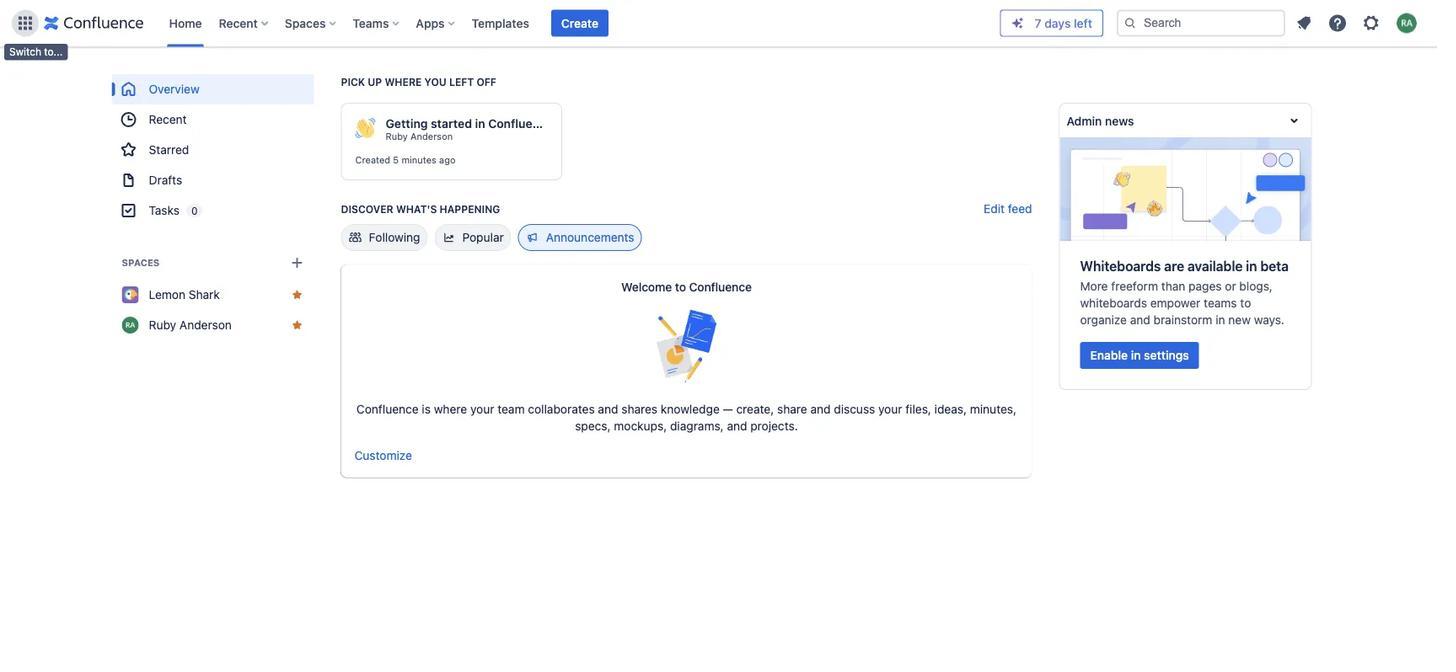 Task type: describe. For each thing, give the bounding box(es) containing it.
team
[[498, 402, 525, 416]]

available
[[1188, 258, 1243, 274]]

happening
[[440, 203, 500, 215]]

0 horizontal spatial left
[[449, 76, 474, 88]]

confluence inside confluence is where your team collaborates and shares knowledge — create, share and discuss your files, ideas, minutes, specs, mockups, diagrams, and projects.
[[356, 402, 419, 416]]

following button
[[341, 224, 428, 251]]

create link
[[551, 10, 609, 37]]

and right share at bottom
[[810, 402, 831, 416]]

discover what's happening
[[341, 203, 500, 215]]

ideas,
[[934, 402, 967, 416]]

settings
[[1144, 348, 1189, 362]]

lemon shark
[[149, 288, 220, 302]]

0 horizontal spatial recent
[[149, 113, 187, 126]]

announcements button
[[518, 224, 642, 251]]

in right the enable
[[1131, 348, 1141, 362]]

0 horizontal spatial ruby anderson link
[[112, 310, 314, 341]]

popular
[[462, 231, 504, 244]]

drafts
[[149, 173, 182, 187]]

and down —
[[727, 419, 747, 433]]

overview link
[[112, 74, 314, 105]]

2 your from the left
[[878, 402, 902, 416]]

whiteboards
[[1080, 258, 1161, 274]]

spaces inside spaces 'popup button'
[[285, 16, 326, 30]]

than
[[1161, 279, 1185, 293]]

enable in settings link
[[1080, 342, 1199, 369]]

pick
[[341, 76, 365, 88]]

in up blogs,
[[1246, 258, 1257, 274]]

feed
[[1008, 202, 1032, 216]]

anderson inside ruby anderson link
[[179, 318, 232, 332]]

apps button
[[411, 10, 462, 37]]

freeform
[[1111, 279, 1158, 293]]

days
[[1045, 16, 1071, 30]]

tasks
[[149, 204, 179, 217]]

—
[[723, 402, 733, 416]]

templates
[[472, 16, 529, 30]]

create
[[561, 16, 598, 30]]

search image
[[1124, 16, 1137, 30]]

create a space image
[[287, 253, 307, 273]]

admin news button
[[1060, 104, 1311, 137]]

settings icon image
[[1361, 13, 1381, 33]]

1 vertical spatial spaces
[[122, 258, 160, 268]]

your profile and preferences image
[[1397, 13, 1417, 33]]

group containing overview
[[112, 74, 314, 226]]

knowledge
[[661, 402, 720, 416]]

diagrams,
[[670, 419, 724, 433]]

mockups,
[[614, 419, 667, 433]]

recent inside dropdown button
[[219, 16, 258, 30]]

ruby inside getting started in confluence ruby anderson
[[386, 131, 408, 142]]

templates link
[[467, 10, 534, 37]]

drafts link
[[112, 165, 314, 196]]

home link
[[164, 10, 207, 37]]

1 your from the left
[[470, 402, 494, 416]]

teams
[[1204, 296, 1237, 310]]

created 5 minutes ago
[[355, 155, 456, 166]]

are
[[1164, 258, 1184, 274]]

more
[[1080, 279, 1108, 293]]

announcements
[[546, 231, 634, 244]]

whiteboards
[[1080, 296, 1147, 310]]

in down teams
[[1216, 313, 1225, 327]]

started
[[431, 117, 472, 131]]

where for your
[[434, 402, 467, 416]]

news
[[1105, 114, 1134, 127]]

where for you
[[385, 76, 422, 88]]

Search field
[[1117, 10, 1285, 37]]

and up the specs,
[[598, 402, 618, 416]]

lemon
[[149, 288, 185, 302]]

beta
[[1260, 258, 1289, 274]]

pages
[[1189, 279, 1222, 293]]

anderson inside getting started in confluence ruby anderson
[[411, 131, 453, 142]]

welcome to confluence
[[621, 280, 752, 294]]

teams button
[[348, 10, 406, 37]]

specs,
[[575, 419, 611, 433]]

recent link
[[112, 105, 314, 135]]

home
[[169, 16, 202, 30]]

0 horizontal spatial ruby
[[149, 318, 176, 332]]

overview
[[149, 82, 200, 96]]

blogs,
[[1239, 279, 1273, 293]]

lemon shark link
[[112, 280, 314, 310]]

7
[[1035, 16, 1041, 30]]

shark
[[189, 288, 220, 302]]

0 vertical spatial ruby anderson link
[[386, 131, 453, 142]]



Task type: locate. For each thing, give the bounding box(es) containing it.
left left 'off'
[[449, 76, 474, 88]]

switch
[[9, 46, 41, 58]]

1 vertical spatial ruby anderson link
[[112, 310, 314, 341]]

new
[[1228, 313, 1251, 327]]

help icon image
[[1328, 13, 1348, 33]]

banner containing home
[[0, 0, 1437, 47]]

0 vertical spatial anderson
[[411, 131, 453, 142]]

what's
[[396, 203, 437, 215]]

enable
[[1090, 348, 1128, 362]]

0 vertical spatial left
[[1074, 16, 1092, 30]]

confluence
[[488, 117, 553, 131], [689, 280, 752, 294], [356, 402, 419, 416]]

ruby anderson link
[[386, 131, 453, 142], [112, 310, 314, 341]]

created
[[355, 155, 390, 166]]

and
[[1130, 313, 1150, 327], [598, 402, 618, 416], [810, 402, 831, 416], [727, 419, 747, 433]]

premium icon image
[[1011, 16, 1025, 30]]

recent up the starred
[[149, 113, 187, 126]]

empower
[[1150, 296, 1201, 310]]

1 horizontal spatial where
[[434, 402, 467, 416]]

0 horizontal spatial spaces
[[122, 258, 160, 268]]

spaces right recent dropdown button
[[285, 16, 326, 30]]

minutes,
[[970, 402, 1017, 416]]

teams
[[353, 16, 389, 30]]

edit feed button
[[984, 201, 1032, 217]]

starred link
[[112, 135, 314, 165]]

organize
[[1080, 313, 1127, 327]]

1 vertical spatial ruby
[[149, 318, 176, 332]]

1 vertical spatial anderson
[[179, 318, 232, 332]]

customize link
[[354, 449, 412, 463]]

0 vertical spatial spaces
[[285, 16, 326, 30]]

0 horizontal spatial your
[[470, 402, 494, 416]]

switch to...
[[9, 46, 63, 58]]

global element
[[10, 0, 1000, 47]]

ways.
[[1254, 313, 1285, 327]]

ruby anderson
[[149, 318, 232, 332]]

where inside confluence is where your team collaborates and shares knowledge — create, share and discuss your files, ideas, minutes, specs, mockups, diagrams, and projects.
[[434, 402, 467, 416]]

1 vertical spatial to
[[1240, 296, 1251, 310]]

or
[[1225, 279, 1236, 293]]

1 horizontal spatial ruby anderson link
[[386, 131, 453, 142]]

your left files,
[[878, 402, 902, 416]]

share
[[777, 402, 807, 416]]

welcome
[[621, 280, 672, 294]]

minutes
[[402, 155, 437, 166]]

to
[[675, 280, 686, 294], [1240, 296, 1251, 310]]

in inside getting started in confluence ruby anderson
[[475, 117, 485, 131]]

getting
[[386, 117, 428, 131]]

left right days at the top right of page
[[1074, 16, 1092, 30]]

ruby down getting
[[386, 131, 408, 142]]

unstar this space image
[[290, 319, 304, 332]]

left inside popup button
[[1074, 16, 1092, 30]]

pick up where you left off
[[341, 76, 496, 88]]

confluence image
[[44, 13, 144, 33], [44, 13, 144, 33]]

0 vertical spatial where
[[385, 76, 422, 88]]

0 vertical spatial to
[[675, 280, 686, 294]]

discover
[[341, 203, 393, 215]]

up
[[368, 76, 382, 88]]

to up new
[[1240, 296, 1251, 310]]

confluence inside getting started in confluence ruby anderson
[[488, 117, 553, 131]]

5
[[393, 155, 399, 166]]

to right welcome
[[675, 280, 686, 294]]

0 horizontal spatial anderson
[[179, 318, 232, 332]]

following
[[369, 231, 420, 244]]

getting started in confluence ruby anderson
[[386, 117, 553, 142]]

group
[[112, 74, 314, 226]]

and inside whiteboards are available in beta more freeform than pages or blogs, whiteboards empower teams to organize and brainstorm in new ways.
[[1130, 313, 1150, 327]]

where right up
[[385, 76, 422, 88]]

and down whiteboards
[[1130, 313, 1150, 327]]

discuss
[[834, 402, 875, 416]]

whiteboards are available in beta more freeform than pages or blogs, whiteboards empower teams to organize and brainstorm in new ways.
[[1080, 258, 1289, 327]]

confluence right welcome
[[689, 280, 752, 294]]

appswitcher icon image
[[15, 13, 35, 33]]

where right is
[[434, 402, 467, 416]]

ago
[[439, 155, 456, 166]]

0 vertical spatial ruby
[[386, 131, 408, 142]]

1 vertical spatial recent
[[149, 113, 187, 126]]

is
[[422, 402, 431, 416]]

2 vertical spatial confluence
[[356, 402, 419, 416]]

:wave: image
[[355, 118, 376, 138], [355, 118, 376, 138]]

ruby down lemon on the left of the page
[[149, 318, 176, 332]]

starred
[[149, 143, 189, 157]]

off
[[477, 76, 496, 88]]

0 vertical spatial recent
[[219, 16, 258, 30]]

you
[[424, 76, 447, 88]]

popular button
[[435, 224, 511, 251]]

1 vertical spatial left
[[449, 76, 474, 88]]

to inside whiteboards are available in beta more freeform than pages or blogs, whiteboards empower teams to organize and brainstorm in new ways.
[[1240, 296, 1251, 310]]

collaborates
[[528, 402, 595, 416]]

0 horizontal spatial where
[[385, 76, 422, 88]]

1 horizontal spatial recent
[[219, 16, 258, 30]]

admin news
[[1067, 114, 1134, 127]]

1 vertical spatial confluence
[[689, 280, 752, 294]]

1 horizontal spatial to
[[1240, 296, 1251, 310]]

edit feed
[[984, 202, 1032, 216]]

shares
[[621, 402, 658, 416]]

files,
[[905, 402, 931, 416]]

confluence left is
[[356, 402, 419, 416]]

1 horizontal spatial anderson
[[411, 131, 453, 142]]

confluence down 'off'
[[488, 117, 553, 131]]

create,
[[736, 402, 774, 416]]

customize
[[354, 449, 412, 463]]

admin
[[1067, 114, 1102, 127]]

to...
[[44, 46, 63, 58]]

notification icon image
[[1294, 13, 1314, 33]]

1 horizontal spatial confluence
[[488, 117, 553, 131]]

recent button
[[214, 10, 275, 37]]

apps
[[416, 16, 445, 30]]

1 horizontal spatial your
[[878, 402, 902, 416]]

in right started
[[475, 117, 485, 131]]

2 horizontal spatial confluence
[[689, 280, 752, 294]]

ruby anderson link down shark in the top left of the page
[[112, 310, 314, 341]]

1 horizontal spatial spaces
[[285, 16, 326, 30]]

7 days left
[[1035, 16, 1092, 30]]

brainstorm
[[1154, 313, 1212, 327]]

confluence is where your team collaborates and shares knowledge — create, share and discuss your files, ideas, minutes, specs, mockups, diagrams, and projects.
[[356, 402, 1017, 433]]

0 horizontal spatial confluence
[[356, 402, 419, 416]]

anderson down started
[[411, 131, 453, 142]]

anderson down shark in the top left of the page
[[179, 318, 232, 332]]

ruby anderson link up the minutes
[[386, 131, 453, 142]]

0 horizontal spatial to
[[675, 280, 686, 294]]

your left team
[[470, 402, 494, 416]]

projects.
[[750, 419, 798, 433]]

recent right the home
[[219, 16, 258, 30]]

7 days left button
[[1001, 11, 1102, 36]]

1 vertical spatial where
[[434, 402, 467, 416]]

where
[[385, 76, 422, 88], [434, 402, 467, 416]]

spaces up lemon on the left of the page
[[122, 258, 160, 268]]

ruby
[[386, 131, 408, 142], [149, 318, 176, 332]]

unstar this space image
[[290, 288, 304, 302]]

enable in settings
[[1090, 348, 1189, 362]]

recent
[[219, 16, 258, 30], [149, 113, 187, 126]]

banner
[[0, 0, 1437, 47]]

spaces button
[[280, 10, 343, 37]]

1 horizontal spatial left
[[1074, 16, 1092, 30]]

0
[[191, 205, 198, 217]]

0 vertical spatial confluence
[[488, 117, 553, 131]]

1 horizontal spatial ruby
[[386, 131, 408, 142]]

edit
[[984, 202, 1005, 216]]



Task type: vqa. For each thing, say whether or not it's contained in the screenshot.
the right your
yes



